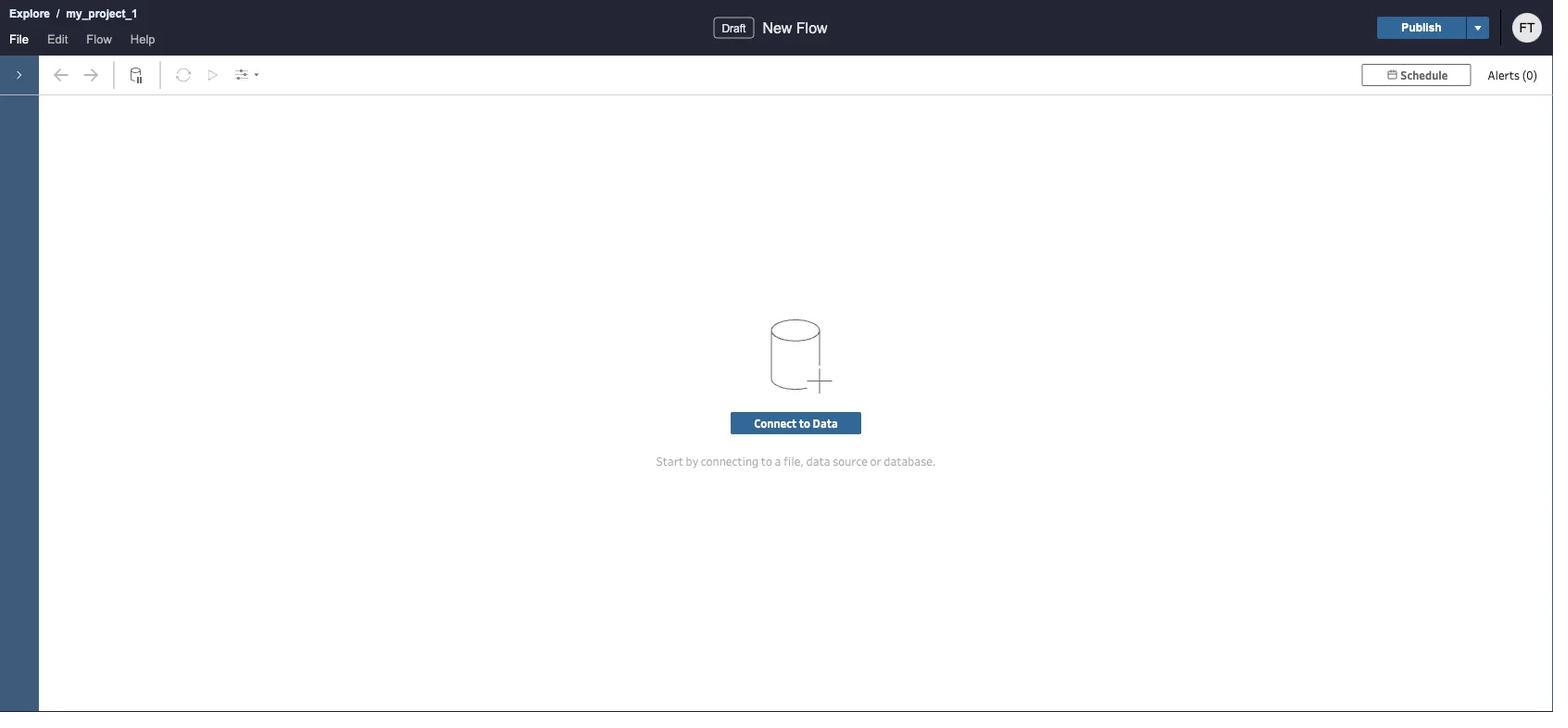 Task type: vqa. For each thing, say whether or not it's contained in the screenshot.
the right to
yes



Task type: describe. For each thing, give the bounding box(es) containing it.
file,
[[784, 454, 804, 469]]

ft
[[1520, 20, 1536, 35]]

draft
[[722, 22, 746, 34]]

schedule
[[1401, 68, 1449, 82]]

file
[[9, 32, 29, 46]]

publish
[[1402, 21, 1442, 34]]

database.
[[884, 454, 936, 469]]

explore / my_project_1
[[9, 7, 138, 20]]

help button
[[121, 28, 165, 56]]

start
[[656, 454, 684, 469]]

edit button
[[38, 28, 77, 56]]

new flow
[[763, 19, 828, 36]]

data
[[807, 454, 831, 469]]

publish button
[[1378, 17, 1467, 39]]

to inside button
[[799, 416, 811, 431]]

connecting
[[701, 454, 759, 469]]

explore link
[[8, 5, 51, 23]]



Task type: locate. For each thing, give the bounding box(es) containing it.
file button
[[0, 28, 38, 56]]

flow inside "popup button"
[[87, 32, 112, 46]]

alerts (0)
[[1488, 67, 1538, 82]]

or
[[871, 454, 882, 469]]

explore
[[9, 7, 50, 20]]

flow
[[797, 19, 828, 36], [87, 32, 112, 46]]

alerts
[[1488, 67, 1521, 82]]

data
[[813, 416, 838, 431]]

1 horizontal spatial to
[[799, 416, 811, 431]]

/
[[57, 7, 60, 20]]

ft button
[[1513, 13, 1543, 43]]

connect
[[754, 416, 797, 431]]

0 vertical spatial to
[[799, 416, 811, 431]]

a
[[775, 454, 781, 469]]

schedule button
[[1362, 64, 1472, 86]]

new
[[763, 19, 793, 36]]

1 vertical spatial to
[[761, 454, 773, 469]]

flow down my_project_1 link
[[87, 32, 112, 46]]

connect to data button
[[731, 412, 862, 435]]

(0)
[[1523, 67, 1538, 82]]

help
[[130, 32, 155, 46]]

to left data
[[799, 416, 811, 431]]

start by connecting to a file, data source or database.
[[656, 454, 936, 469]]

flow button
[[77, 28, 121, 56]]

0 horizontal spatial flow
[[87, 32, 112, 46]]

1 horizontal spatial flow
[[797, 19, 828, 36]]

source
[[833, 454, 868, 469]]

to
[[799, 416, 811, 431], [761, 454, 773, 469]]

by
[[686, 454, 699, 469]]

to left a
[[761, 454, 773, 469]]

flow right new
[[797, 19, 828, 36]]

0 horizontal spatial to
[[761, 454, 773, 469]]

connect to data
[[754, 416, 838, 431]]

my_project_1
[[66, 7, 138, 20]]

my_project_1 link
[[65, 5, 139, 23]]

edit
[[47, 32, 68, 46]]



